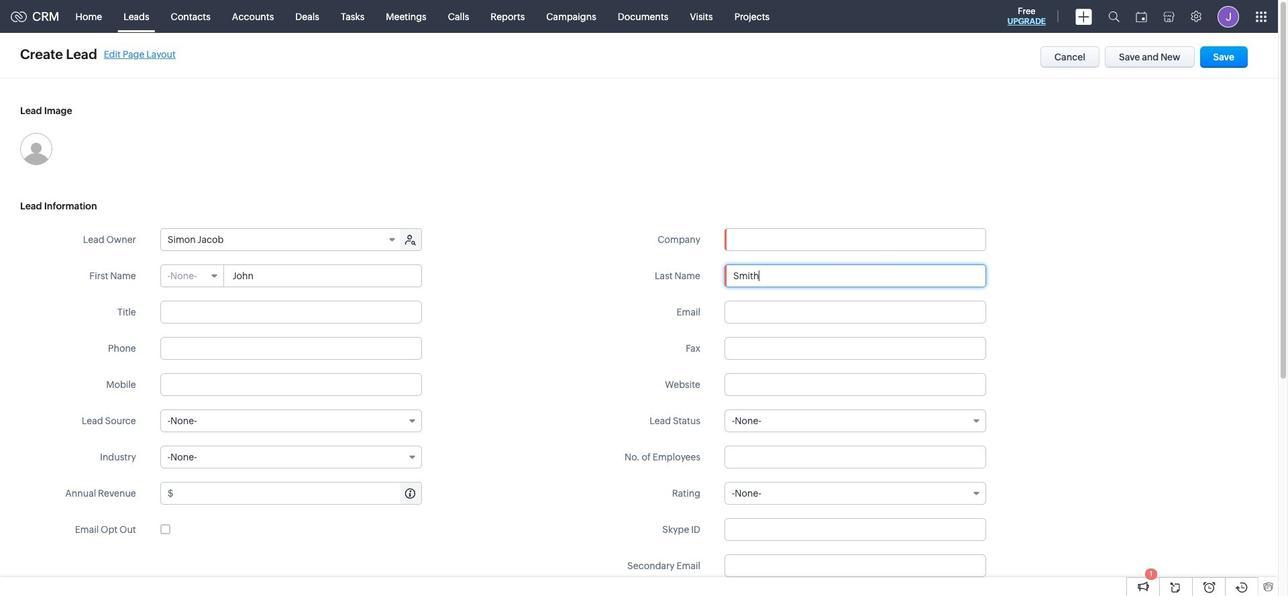 Task type: locate. For each thing, give the bounding box(es) containing it.
search image
[[1109, 11, 1120, 22]]

profile element
[[1210, 0, 1248, 33]]

create menu element
[[1068, 0, 1101, 33]]

None text field
[[725, 264, 987, 287], [225, 265, 421, 287], [160, 301, 422, 324], [725, 446, 987, 469], [176, 483, 421, 504], [725, 518, 987, 541], [725, 554, 987, 577], [725, 264, 987, 287], [225, 265, 421, 287], [160, 301, 422, 324], [725, 446, 987, 469], [176, 483, 421, 504], [725, 518, 987, 541], [725, 554, 987, 577]]

search element
[[1101, 0, 1128, 33]]

None text field
[[726, 229, 986, 250], [725, 301, 987, 324], [160, 337, 422, 360], [725, 337, 987, 360], [160, 373, 422, 396], [725, 373, 987, 396], [726, 229, 986, 250], [725, 301, 987, 324], [160, 337, 422, 360], [725, 337, 987, 360], [160, 373, 422, 396], [725, 373, 987, 396]]

None field
[[161, 229, 401, 250], [726, 229, 986, 250], [161, 265, 224, 287], [160, 409, 422, 432], [725, 409, 987, 432], [160, 446, 422, 469], [725, 482, 987, 505], [161, 229, 401, 250], [726, 229, 986, 250], [161, 265, 224, 287], [160, 409, 422, 432], [725, 409, 987, 432], [160, 446, 422, 469], [725, 482, 987, 505]]

image image
[[20, 133, 52, 165]]



Task type: vqa. For each thing, say whether or not it's contained in the screenshot.
Home
no



Task type: describe. For each thing, give the bounding box(es) containing it.
create menu image
[[1076, 8, 1093, 25]]

profile image
[[1218, 6, 1240, 27]]

logo image
[[11, 11, 27, 22]]

calendar image
[[1136, 11, 1148, 22]]



